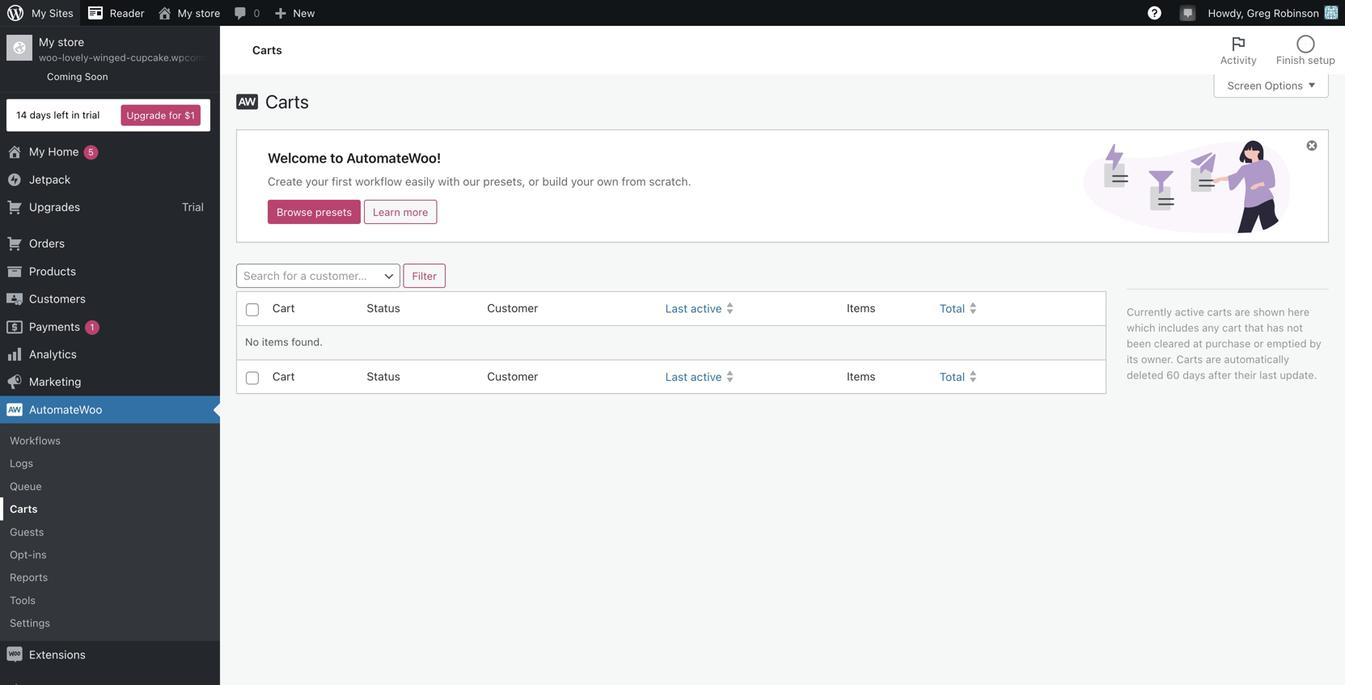 Task type: locate. For each thing, give the bounding box(es) containing it.
sites
[[49, 7, 74, 19]]

your left own
[[571, 175, 594, 188]]

None checkbox
[[246, 304, 259, 317]]

cart for 2nd total link
[[273, 370, 295, 383]]

$1
[[184, 110, 195, 121]]

1 horizontal spatial for
[[283, 269, 298, 283]]

1 vertical spatial are
[[1207, 353, 1222, 366]]

days inside currently active carts are shown here which includes any cart that has not been cleared at purchase or emptied by its owner. carts are automatically deleted 60 days after their last update.
[[1183, 369, 1206, 381]]

cart
[[1223, 322, 1242, 334]]

payments
[[29, 320, 80, 333]]

0 vertical spatial items
[[847, 302, 876, 315]]

includes
[[1159, 322, 1200, 334]]

60
[[1167, 369, 1180, 381]]

robinson
[[1275, 7, 1320, 19]]

my left sites
[[32, 7, 46, 19]]

carts
[[253, 43, 282, 57], [265, 91, 309, 113], [1177, 353, 1204, 366], [10, 503, 38, 515]]

1 horizontal spatial your
[[571, 175, 594, 188]]

tools link
[[0, 589, 220, 612]]

status
[[367, 302, 401, 315], [367, 370, 401, 383]]

0 vertical spatial days
[[30, 109, 51, 121]]

settings
[[10, 617, 50, 629]]

carts inside currently active carts are shown here which includes any cart that has not been cleared at purchase or emptied by its owner. carts are automatically deleted 60 days after their last update.
[[1177, 353, 1204, 366]]

for inside text field
[[283, 269, 298, 283]]

1 last active link from the top
[[659, 294, 839, 323]]

1 vertical spatial total link
[[934, 362, 1012, 391]]

0
[[254, 7, 260, 19]]

owner.
[[1142, 353, 1174, 366]]

2 items from the top
[[847, 370, 876, 383]]

1 vertical spatial store
[[58, 35, 84, 49]]

store inside my store woo-lovely-winged-cupcake.wpcomstaging.com coming soon
[[58, 35, 84, 49]]

workflows link
[[0, 429, 220, 452]]

1 vertical spatial cart
[[273, 370, 295, 383]]

cart up no items found.
[[273, 302, 295, 315]]

2 last active link from the top
[[659, 362, 839, 391]]

last active link for 2nd total link from the bottom of the page
[[659, 294, 839, 323]]

my up woo-
[[39, 35, 55, 49]]

store left 0 link
[[195, 7, 220, 19]]

1 horizontal spatial are
[[1236, 306, 1251, 318]]

0 vertical spatial status
[[367, 302, 401, 315]]

customer for last active "link" for 2nd total link
[[487, 370, 538, 383]]

2 total link from the top
[[934, 362, 1012, 391]]

store inside toolbar navigation
[[195, 7, 220, 19]]

days right 14
[[30, 109, 51, 121]]

greg
[[1248, 7, 1272, 19]]

0 vertical spatial last active
[[666, 302, 722, 315]]

0 horizontal spatial days
[[30, 109, 51, 121]]

2 cart from the top
[[273, 370, 295, 383]]

None submit
[[404, 264, 446, 288]]

carts up welcome
[[265, 91, 309, 113]]

not
[[1288, 322, 1304, 334]]

1 vertical spatial last active
[[666, 370, 722, 383]]

upgrade for $1
[[127, 110, 195, 121]]

our
[[463, 175, 480, 188]]

browse
[[277, 206, 313, 218]]

2 last from the top
[[666, 370, 688, 383]]

0 vertical spatial cart
[[273, 302, 295, 315]]

1 status from the top
[[367, 302, 401, 315]]

carts down queue
[[10, 503, 38, 515]]

tab list containing activity
[[1211, 26, 1346, 74]]

days right 60
[[1183, 369, 1206, 381]]

1 vertical spatial status
[[367, 370, 401, 383]]

1 vertical spatial for
[[283, 269, 298, 283]]

1 vertical spatial days
[[1183, 369, 1206, 381]]

active
[[691, 302, 722, 315], [1176, 306, 1205, 318], [691, 370, 722, 383]]

my for my home 5
[[29, 145, 45, 158]]

presets,
[[483, 175, 526, 188]]

my
[[32, 7, 46, 19], [178, 7, 193, 19], [39, 35, 55, 49], [29, 145, 45, 158]]

for left $1
[[169, 110, 182, 121]]

my store
[[178, 7, 220, 19]]

1
[[90, 322, 94, 332]]

with
[[438, 175, 460, 188]]

more
[[403, 206, 428, 218]]

0 vertical spatial or
[[529, 175, 540, 188]]

tab list
[[1211, 26, 1346, 74]]

are up after
[[1207, 353, 1222, 366]]

0 vertical spatial for
[[169, 110, 182, 121]]

my up cupcake.wpcomstaging.com
[[178, 7, 193, 19]]

0 horizontal spatial your
[[306, 175, 329, 188]]

14 days left in trial
[[16, 109, 100, 121]]

0 vertical spatial last
[[666, 302, 688, 315]]

1 vertical spatial customer
[[487, 370, 538, 383]]

1 horizontal spatial days
[[1183, 369, 1206, 381]]

toolbar navigation
[[0, 0, 1346, 29]]

active for 2nd total link
[[691, 370, 722, 383]]

total for 2nd total link
[[940, 370, 966, 383]]

2 status from the top
[[367, 370, 401, 383]]

for inside button
[[169, 110, 182, 121]]

14
[[16, 109, 27, 121]]

jetpack link
[[0, 166, 220, 193]]

2 total from the top
[[940, 370, 966, 383]]

1 customer from the top
[[487, 302, 538, 315]]

1 total link from the top
[[934, 294, 1012, 323]]

welcome to automatewoo!
[[268, 150, 441, 166]]

reports
[[10, 572, 48, 584]]

1 vertical spatial last
[[666, 370, 688, 383]]

0 link
[[227, 0, 267, 26]]

cart down no items found.
[[273, 370, 295, 383]]

new link
[[267, 0, 322, 26]]

your left first at the top left of page
[[306, 175, 329, 188]]

opt-ins
[[10, 549, 47, 561]]

howdy,
[[1209, 7, 1245, 19]]

my for my store
[[178, 7, 193, 19]]

1 total from the top
[[940, 302, 966, 315]]

1 your from the left
[[306, 175, 329, 188]]

extensions
[[29, 648, 86, 661]]

your
[[306, 175, 329, 188], [571, 175, 594, 188]]

browse presets link
[[268, 200, 361, 224]]

reader
[[110, 7, 145, 19]]

1 last from the top
[[666, 302, 688, 315]]

finish
[[1277, 54, 1306, 66]]

2 last active from the top
[[666, 370, 722, 383]]

2 customer from the top
[[487, 370, 538, 383]]

are up cart on the right of page
[[1236, 306, 1251, 318]]

0 vertical spatial total link
[[934, 294, 1012, 323]]

activity button
[[1211, 26, 1267, 74]]

1 items from the top
[[847, 302, 876, 315]]

carts down at
[[1177, 353, 1204, 366]]

1 vertical spatial or
[[1254, 338, 1265, 350]]

or inside currently active carts are shown here which includes any cart that has not been cleared at purchase or emptied by its owner. carts are automatically deleted 60 days after their last update.
[[1254, 338, 1265, 350]]

last for 2nd total link from the bottom of the page
[[666, 302, 688, 315]]

guests
[[10, 526, 44, 538]]

1 vertical spatial total
[[940, 370, 966, 383]]

store up lovely-
[[58, 35, 84, 49]]

0 vertical spatial last active link
[[659, 294, 839, 323]]

currently
[[1127, 306, 1173, 318]]

None checkbox
[[246, 372, 259, 385]]

0 vertical spatial customer
[[487, 302, 538, 315]]

analytics
[[29, 348, 77, 361]]

are
[[1236, 306, 1251, 318], [1207, 353, 1222, 366]]

my store woo-lovely-winged-cupcake.wpcomstaging.com coming soon
[[39, 35, 260, 82]]

my inside my store woo-lovely-winged-cupcake.wpcomstaging.com coming soon
[[39, 35, 55, 49]]

0 horizontal spatial are
[[1207, 353, 1222, 366]]

for left a
[[283, 269, 298, 283]]

1 horizontal spatial store
[[195, 7, 220, 19]]

from
[[622, 175, 646, 188]]

notification image
[[1182, 6, 1195, 19]]

0 vertical spatial are
[[1236, 306, 1251, 318]]

1 vertical spatial items
[[847, 370, 876, 383]]

1 horizontal spatial or
[[1254, 338, 1265, 350]]

automatewoo!
[[347, 150, 441, 166]]

or up automatically at the bottom right of page
[[1254, 338, 1265, 350]]

my sites
[[32, 7, 74, 19]]

my left home
[[29, 145, 45, 158]]

easily
[[405, 175, 435, 188]]

last active link for 2nd total link
[[659, 362, 839, 391]]

setup
[[1309, 54, 1336, 66]]

at
[[1194, 338, 1203, 350]]

build
[[543, 175, 568, 188]]

for for search
[[283, 269, 298, 283]]

no
[[245, 336, 259, 348]]

or left the build
[[529, 175, 540, 188]]

home
[[48, 145, 79, 158]]

0 horizontal spatial store
[[58, 35, 84, 49]]

logs link
[[0, 452, 220, 475]]

1 vertical spatial last active link
[[659, 362, 839, 391]]

a
[[301, 269, 307, 283]]

any
[[1203, 322, 1220, 334]]

lovely-
[[62, 52, 93, 63]]

0 horizontal spatial for
[[169, 110, 182, 121]]

status for last active "link" corresponding to 2nd total link from the bottom of the page
[[367, 302, 401, 315]]

finish setup
[[1277, 54, 1336, 66]]

Search for a customer… text field
[[237, 265, 400, 289]]

automatewoo link
[[0, 396, 220, 424]]

0 vertical spatial store
[[195, 7, 220, 19]]

finish setup button
[[1267, 26, 1346, 74]]

0 vertical spatial total
[[940, 302, 966, 315]]

1 cart from the top
[[273, 302, 295, 315]]

main menu navigation
[[0, 26, 260, 686]]

last
[[666, 302, 688, 315], [666, 370, 688, 383]]

marketing
[[29, 375, 81, 389]]



Task type: vqa. For each thing, say whether or not it's contained in the screenshot.
Upgrade for $1
yes



Task type: describe. For each thing, give the bounding box(es) containing it.
that
[[1245, 322, 1265, 334]]

carts
[[1208, 306, 1233, 318]]

options
[[1265, 79, 1304, 91]]

learn
[[373, 206, 401, 218]]

days inside main menu navigation
[[30, 109, 51, 121]]

shown
[[1254, 306, 1286, 318]]

create your first workflow easily with our presets, or build your own from scratch.
[[268, 175, 692, 188]]

5
[[88, 147, 94, 157]]

carts down 0
[[253, 43, 282, 57]]

guests link
[[0, 521, 220, 543]]

opt-ins link
[[0, 543, 220, 566]]

my sites link
[[0, 0, 80, 26]]

ins
[[33, 549, 47, 561]]

last for 2nd total link
[[666, 370, 688, 383]]

store for my store woo-lovely-winged-cupcake.wpcomstaging.com coming soon
[[58, 35, 84, 49]]

automatically
[[1225, 353, 1290, 366]]

first
[[332, 175, 352, 188]]

workflow
[[355, 175, 402, 188]]

customer for last active "link" corresponding to 2nd total link from the bottom of the page
[[487, 302, 538, 315]]

cart for 2nd total link from the bottom of the page
[[273, 302, 295, 315]]

after
[[1209, 369, 1232, 381]]

orders link
[[0, 230, 220, 258]]

carts inside main menu navigation
[[10, 503, 38, 515]]

status for last active "link" for 2nd total link
[[367, 370, 401, 383]]

search for a customer…
[[244, 269, 367, 283]]

marketing link
[[0, 368, 220, 396]]

automatewoo
[[29, 403, 102, 416]]

for for upgrade
[[169, 110, 182, 121]]

products
[[29, 265, 76, 278]]

2 your from the left
[[571, 175, 594, 188]]

workflows
[[10, 435, 61, 447]]

my store link
[[151, 0, 227, 26]]

opt-
[[10, 549, 33, 561]]

search
[[244, 269, 280, 283]]

deleted
[[1127, 369, 1164, 381]]

reports link
[[0, 566, 220, 589]]

cleared
[[1155, 338, 1191, 350]]

payments 1
[[29, 320, 94, 333]]

analytics link
[[0, 341, 220, 368]]

my for my store woo-lovely-winged-cupcake.wpcomstaging.com coming soon
[[39, 35, 55, 49]]

reader link
[[80, 0, 151, 26]]

howdy, greg robinson
[[1209, 7, 1320, 19]]

learn more link
[[364, 200, 437, 224]]

carts link
[[0, 498, 220, 521]]

queue link
[[0, 475, 220, 498]]

items for 2nd total link from the bottom of the page
[[847, 302, 876, 315]]

found.
[[292, 336, 323, 348]]

items for 2nd total link
[[847, 370, 876, 383]]

my home 5
[[29, 145, 94, 158]]

jetpack
[[29, 173, 71, 186]]

upgrade for $1 button
[[121, 105, 201, 126]]

update.
[[1281, 369, 1318, 381]]

active for 2nd total link from the bottom of the page
[[691, 302, 722, 315]]

1 last active from the top
[[666, 302, 722, 315]]

trial
[[182, 200, 204, 214]]

woo-
[[39, 52, 62, 63]]

welcome
[[268, 150, 327, 166]]

new
[[293, 7, 315, 19]]

items
[[262, 336, 289, 348]]

has
[[1268, 322, 1285, 334]]

in
[[72, 109, 80, 121]]

my for my sites
[[32, 7, 46, 19]]

screen options
[[1228, 79, 1304, 91]]

upgrades
[[29, 200, 80, 214]]

logs
[[10, 457, 33, 470]]

last
[[1260, 369, 1278, 381]]

browse presets
[[277, 206, 352, 218]]

trial
[[82, 109, 100, 121]]

store for my store
[[195, 7, 220, 19]]

left
[[54, 109, 69, 121]]

upgrade
[[127, 110, 166, 121]]

their
[[1235, 369, 1257, 381]]

currently active carts are shown here which includes any cart that has not been cleared at purchase or emptied by its owner. carts are automatically deleted 60 days after their last update.
[[1127, 306, 1322, 381]]

Search for a customer… field
[[236, 264, 401, 289]]

create
[[268, 175, 303, 188]]

to
[[330, 150, 343, 166]]

active inside currently active carts are shown here which includes any cart that has not been cleared at purchase or emptied by its owner. carts are automatically deleted 60 days after their last update.
[[1176, 306, 1205, 318]]

cupcake.wpcomstaging.com
[[131, 52, 260, 63]]

orders
[[29, 237, 65, 250]]

no items found.
[[245, 336, 323, 348]]

its
[[1127, 353, 1139, 366]]

presets
[[316, 206, 352, 218]]

queue
[[10, 480, 42, 492]]

extensions link
[[0, 641, 220, 669]]

products link
[[0, 258, 220, 285]]

total for 2nd total link from the bottom of the page
[[940, 302, 966, 315]]

soon
[[85, 71, 108, 82]]

0 horizontal spatial or
[[529, 175, 540, 188]]

here
[[1289, 306, 1310, 318]]

own
[[597, 175, 619, 188]]

screen
[[1228, 79, 1263, 91]]

customers
[[29, 292, 86, 306]]



